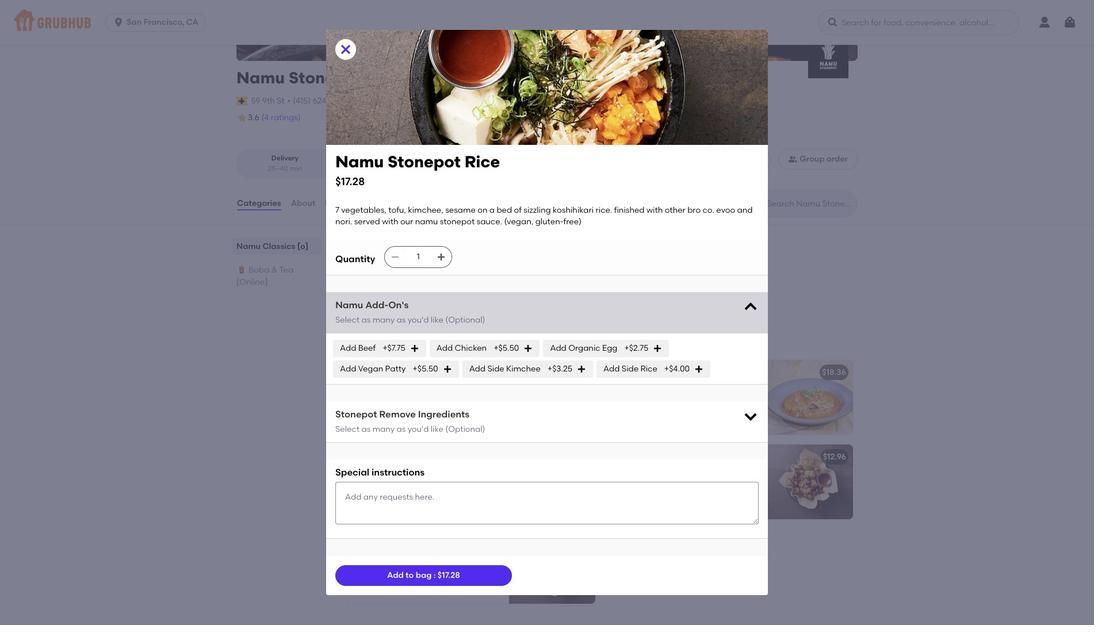 Task type: describe. For each thing, give the bounding box(es) containing it.
vegan
[[358, 364, 383, 374]]

1 vertical spatial bro
[[427, 407, 440, 417]]

namu inside namu stonepot rice $17.28
[[335, 152, 384, 171]]

stonepot for namu stonepot rice
[[380, 368, 416, 377]]

famous inside 'two sunny side up eggs, namu's famous dashi gravy and koshihikari rice. (gluten-free)'
[[612, 396, 641, 405]]

loco
[[612, 368, 631, 377]]

you'd for ingredients
[[408, 424, 429, 434]]

(optional) for stonepot remove ingredients
[[446, 424, 485, 434]]

gluten- inside a perfect appetizer serving of our most popular best crisp gluten-free fried chicken with our famous "kfc" sauce
[[705, 480, 733, 490]]

to
[[406, 571, 414, 581]]

0 vertical spatial kimchee,
[[408, 205, 444, 215]]

sauce inside the best, crisp gluten-free tofu. served with our famous "kft" korean fried tofu sauce on the side.
[[421, 576, 445, 586]]

1 vertical spatial vegetables,
[[360, 384, 405, 394]]

$12.96 for a perfect appetizer serving of our most popular best crisp gluten-free fried chicken with our famous "kfc" sauce
[[823, 452, 846, 462]]

• inside the pickup 0.3 mi • 10–20 min
[[378, 164, 380, 172]]

1 horizontal spatial bed
[[497, 205, 512, 215]]

special
[[335, 467, 369, 478]]

of inside 25% off offer valid on qualifying orders of $25 or more.
[[356, 281, 364, 291]]

rice for namu stonepot rice
[[418, 368, 436, 377]]

promo image
[[494, 264, 536, 306]]

ratings)
[[271, 113, 301, 123]]

gluten- inside the best, crisp gluten-free tofu. served with our famous "kft" korean fried tofu sauce on the side.
[[412, 553, 440, 563]]

1 horizontal spatial sauce.
[[477, 217, 502, 227]]

0 horizontal spatial (vegan,
[[381, 431, 411, 440]]

0 horizontal spatial other
[[404, 407, 425, 417]]

mochiko fried tofu image
[[509, 529, 596, 604]]

59
[[251, 96, 260, 106]]

"kfc"
[[728, 492, 751, 502]]

oko
[[380, 504, 395, 513]]

1 horizontal spatial 7
[[354, 384, 358, 394]]

0 horizontal spatial namu classics [o]
[[236, 242, 309, 251]]

0 vertical spatial rice.
[[596, 205, 612, 215]]

rice. for namu stonepot rice
[[472, 396, 489, 405]]

korean
[[354, 576, 382, 586]]

3.6
[[248, 113, 259, 123]]

59 9th st
[[251, 96, 285, 106]]

beef
[[358, 344, 376, 353]]

details
[[373, 304, 399, 313]]

delivery 25–40 min
[[268, 154, 302, 172]]

0 vertical spatial stonepot
[[440, 217, 475, 227]]

two
[[612, 384, 626, 394]]

add beef
[[340, 344, 376, 353]]

rice for add side rice
[[641, 364, 658, 374]]

$17.28 inside namu stonepot rice $17.28
[[335, 175, 365, 188]]

mini
[[354, 452, 370, 462]]

1 vertical spatial a
[[366, 396, 371, 405]]

categories button
[[236, 183, 282, 224]]

min inside delivery 25–40 min
[[290, 164, 302, 172]]

+$7.75
[[383, 344, 406, 353]]

organic
[[569, 344, 601, 353]]

add for add vegan patty
[[340, 364, 356, 374]]

gravy
[[666, 396, 688, 405]]

&
[[271, 265, 278, 275]]

up
[[670, 384, 681, 394]]

1 vertical spatial sauce.
[[354, 431, 379, 440]]

remove
[[379, 409, 416, 420]]

loco moco image
[[767, 360, 853, 435]]

as up mini
[[362, 424, 371, 434]]

side for rice
[[622, 364, 639, 374]]

(gluten-
[[630, 407, 661, 417]]

0 horizontal spatial sizzling
[[400, 396, 427, 405]]

off
[[375, 256, 386, 265]]

koshihikari for loco moco
[[707, 396, 748, 405]]

namu inside namu add-on's select as many as you'd like (optional)
[[335, 300, 363, 311]]

add side kimchee
[[469, 364, 541, 374]]

1 vertical spatial classics
[[384, 333, 435, 348]]

0.3
[[355, 164, 365, 172]]

0 horizontal spatial evoo
[[456, 407, 475, 417]]

1 vertical spatial kimchee,
[[427, 384, 462, 394]]

instructions
[[372, 467, 425, 478]]

(415) 624-3550 button
[[293, 95, 349, 107]]

namu stonepot rice $17.28
[[335, 152, 500, 188]]

famous inside the best, crisp gluten-free tofu. served with our famous "kft" korean fried tofu sauce on the side.
[[416, 565, 445, 575]]

+$5.50 for add vegan patty
[[413, 364, 438, 374]]

like for ingredients
[[431, 424, 444, 434]]

you'd for on's
[[408, 315, 429, 325]]

see details button
[[356, 298, 399, 319]]

scallion
[[354, 492, 383, 502]]

perfect
[[619, 469, 648, 478]]

on inside the best, crisp gluten-free tofu. served with our famous "kft" korean fried tofu sauce on the side.
[[446, 576, 456, 586]]

0 horizontal spatial [o]
[[297, 242, 309, 251]]

tofu
[[411, 537, 428, 547]]

okonomiyaki
[[372, 452, 424, 462]]

san
[[127, 17, 142, 27]]

namu stonepot rice image
[[509, 360, 596, 435]]

+$2.75
[[625, 344, 649, 353]]

special instructions
[[335, 467, 425, 478]]

1 vertical spatial served
[[373, 419, 399, 429]]

free inside the best, crisp gluten-free tofu. served with our famous "kft" korean fried tofu sauce on the side.
[[440, 553, 456, 563]]

qualifying
[[410, 269, 449, 279]]

0 vertical spatial 7 vegetables, tofu, kimchee, sesame on a bed of sizzling koshihikari rice. finished with other bro co. evoo and nori. served with our namu stonepot sauce. (vegan, gluten-free)
[[335, 205, 755, 227]]

mochiko fried tofu
[[354, 537, 428, 547]]

1 horizontal spatial [o]
[[438, 333, 455, 348]]

kewpie
[[442, 504, 469, 513]]

as down "see" on the left
[[362, 315, 371, 325]]

subscription pass image
[[236, 97, 248, 106]]

star icon image
[[236, 112, 248, 124]]

patty
[[385, 364, 406, 374]]

our up input item quantity "number field"
[[400, 217, 413, 227]]

🧋 boba & tea [online]
[[236, 265, 294, 287]]

624-
[[313, 96, 330, 106]]

0 vertical spatial served
[[354, 217, 380, 227]]

1 horizontal spatial (vegan,
[[504, 217, 534, 227]]

on inside 25% off offer valid on qualifying orders of $25 or more.
[[398, 269, 408, 279]]

1 vertical spatial $17.28
[[566, 368, 589, 377]]

most
[[612, 480, 631, 490]]

add for add side rice
[[604, 364, 620, 374]]

our inside the best, crisp gluten-free tofu. served with our famous "kft" korean fried tofu sauce on the side.
[[401, 565, 414, 575]]

namu stonepot rice
[[354, 368, 436, 377]]

more.
[[391, 281, 414, 291]]

and inside 'two sunny side up eggs, namu's famous dashi gravy and koshihikari rice. (gluten-free)'
[[690, 396, 705, 405]]

many for remove
[[373, 424, 395, 434]]

$25
[[366, 281, 379, 291]]

pickup 0.3 mi • 10–20 min
[[355, 154, 416, 172]]

main navigation navigation
[[0, 0, 1094, 45]]

famous inside a perfect appetizer serving of our most popular best crisp gluten-free fried chicken with our famous "kfc" sauce
[[697, 492, 726, 502]]

0 vertical spatial tofu,
[[388, 205, 406, 215]]

0 vertical spatial bro
[[688, 205, 701, 215]]

stonepot for namu stonepot rice $17.28
[[388, 152, 461, 171]]

group order button
[[779, 149, 858, 170]]

add-
[[365, 300, 388, 311]]

free inside a perfect appetizer serving of our most popular best crisp gluten-free fried chicken with our famous "kfc" sauce
[[733, 480, 749, 490]]

side for kimchee
[[488, 364, 504, 374]]

appetizer
[[650, 469, 687, 478]]

1 horizontal spatial finished
[[614, 205, 645, 215]]

chicken
[[631, 492, 662, 502]]

with inside the best, crisp gluten-free tofu. served with our famous "kft" korean fried tofu sauce on the side.
[[383, 565, 399, 575]]

fried for tofu
[[389, 537, 409, 547]]

as down remove
[[397, 424, 406, 434]]

served
[[354, 565, 381, 575]]

0 vertical spatial namu
[[415, 217, 438, 227]]

Special instructions text field
[[335, 482, 759, 525]]

tea
[[279, 265, 294, 275]]

min inside the pickup 0.3 mi • 10–20 min
[[403, 164, 416, 172]]

1 vertical spatial stonepot
[[458, 419, 493, 429]]

cabbage,
[[385, 492, 424, 502]]

pickup
[[374, 154, 397, 162]]

gooey
[[424, 469, 448, 478]]

(4 ratings)
[[262, 113, 301, 123]]

2 vertical spatial $17.28
[[438, 571, 460, 581]]

the
[[458, 576, 471, 586]]

0 vertical spatial chicken
[[455, 344, 487, 353]]

59 9th st button
[[250, 95, 285, 108]]

1 vertical spatial namu
[[434, 419, 456, 429]]

mochiko fried chicken
[[612, 452, 701, 462]]

0 vertical spatial nori.
[[335, 217, 352, 227]]

9th
[[262, 96, 275, 106]]

moco
[[633, 368, 655, 377]]

lightly
[[354, 469, 380, 478]]

3550
[[330, 96, 349, 106]]

add for add chicken
[[437, 344, 453, 353]]

0 vertical spatial a
[[490, 205, 495, 215]]

sauce inside a perfect appetizer serving of our most popular best crisp gluten-free fried chicken with our famous "kfc" sauce
[[612, 504, 635, 513]]

0 horizontal spatial •
[[288, 96, 291, 106]]

sauce,
[[397, 504, 422, 513]]

about
[[291, 198, 315, 208]]

0 vertical spatial 7
[[335, 205, 339, 215]]

add for add beef
[[340, 344, 356, 353]]

yamaimo,
[[426, 492, 465, 502]]

Search Namu Stonepot search field
[[766, 199, 854, 209]]



Task type: locate. For each thing, give the bounding box(es) containing it.
kimchee, up ingredients
[[427, 384, 462, 394]]

vegetables,
[[341, 205, 387, 215], [360, 384, 405, 394]]

with inside lightly crispy and gooey savory pancake made with kimchee, scallion cabbage, yamaimo, bonito flakes, oko sauce, and kewpie mayo
[[415, 480, 432, 490]]

+$5.50 right patty
[[413, 364, 438, 374]]

nori. up mini
[[354, 419, 371, 429]]

select
[[335, 315, 360, 325], [335, 424, 360, 434]]

two sunny side up eggs, namu's famous dashi gravy and koshihikari rice. (gluten-free)
[[612, 384, 748, 417]]

0 vertical spatial other
[[665, 205, 686, 215]]

and
[[737, 205, 753, 215], [690, 396, 705, 405], [477, 407, 492, 417], [407, 469, 422, 478], [424, 504, 440, 513]]

fried inside the best, crisp gluten-free tofu. served with our famous "kft" korean fried tofu sauce on the side.
[[384, 576, 401, 586]]

0 vertical spatial co.
[[703, 205, 715, 215]]

1 horizontal spatial sizzling
[[524, 205, 551, 215]]

classics down namu add-on's select as many as you'd like (optional)
[[384, 333, 435, 348]]

0 horizontal spatial mochiko
[[354, 537, 387, 547]]

1 many from the top
[[373, 315, 395, 325]]

0 horizontal spatial fried
[[389, 537, 409, 547]]

famous down the two
[[612, 396, 641, 405]]

1 horizontal spatial nori.
[[354, 419, 371, 429]]

0 vertical spatial free
[[733, 480, 749, 490]]

tofu, down namu stonepot rice
[[407, 384, 425, 394]]

namu stonepot logo image
[[808, 38, 849, 78]]

kimchee, down namu stonepot rice $17.28
[[408, 205, 444, 215]]

like inside namu add-on's select as many as you'd like (optional)
[[431, 315, 444, 325]]

mochiko up perfect at the right bottom of the page
[[612, 452, 645, 462]]

namu stonepot
[[236, 68, 362, 87]]

0 vertical spatial crisp
[[685, 480, 703, 490]]

orders
[[451, 269, 476, 279]]

• right st
[[288, 96, 291, 106]]

add organic egg
[[550, 344, 618, 353]]

mochiko fried chicken image
[[767, 445, 853, 520]]

1 horizontal spatial free)
[[564, 217, 582, 227]]

0 vertical spatial (vegan,
[[504, 217, 534, 227]]

1 vertical spatial mochiko
[[354, 537, 387, 547]]

1 min from the left
[[290, 164, 302, 172]]

bag
[[416, 571, 432, 581]]

fried left to
[[384, 576, 401, 586]]

stonepot
[[289, 68, 362, 87], [388, 152, 461, 171], [380, 368, 416, 377], [335, 409, 377, 420]]

1 vertical spatial tofu,
[[407, 384, 425, 394]]

select down "see" on the left
[[335, 315, 360, 325]]

0 vertical spatial •
[[288, 96, 291, 106]]

1 vertical spatial co.
[[442, 407, 454, 417]]

serving
[[689, 469, 717, 478]]

1 vertical spatial famous
[[697, 492, 726, 502]]

"kft"
[[447, 565, 469, 575]]

0 vertical spatial $12.96
[[823, 452, 846, 462]]

:
[[434, 571, 436, 581]]

of
[[514, 205, 522, 215], [356, 281, 364, 291], [390, 396, 398, 405], [719, 469, 726, 478]]

as
[[362, 315, 371, 325], [397, 315, 406, 325], [362, 424, 371, 434], [397, 424, 406, 434]]

kimchee, inside lightly crispy and gooey savory pancake made with kimchee, scallion cabbage, yamaimo, bonito flakes, oko sauce, and kewpie mayo
[[434, 480, 469, 490]]

+$4.00
[[664, 364, 690, 374]]

$18.36
[[822, 368, 846, 377]]

0 horizontal spatial +$5.50
[[413, 364, 438, 374]]

0 vertical spatial you'd
[[408, 315, 429, 325]]

rice for namu stonepot rice $17.28
[[465, 152, 500, 171]]

(optional) inside namu add-on's select as many as you'd like (optional)
[[446, 315, 485, 325]]

0 vertical spatial bed
[[497, 205, 512, 215]]

select inside namu add-on's select as many as you'd like (optional)
[[335, 315, 360, 325]]

rice. inside 'two sunny side up eggs, namu's famous dashi gravy and koshihikari rice. (gluten-free)'
[[612, 407, 628, 417]]

1 horizontal spatial chicken
[[669, 452, 701, 462]]

a perfect appetizer serving of our most popular best crisp gluten-free fried chicken with our famous "kfc" sauce
[[612, 469, 751, 513]]

2 horizontal spatial koshihikari
[[707, 396, 748, 405]]

namu classics [o] up patty
[[345, 333, 455, 348]]

rice inside namu stonepot rice $17.28
[[465, 152, 500, 171]]

2 horizontal spatial famous
[[697, 492, 726, 502]]

1 horizontal spatial koshihikari
[[553, 205, 594, 215]]

Input item quantity number field
[[406, 247, 431, 268]]

25–40
[[268, 164, 288, 172]]

quantity
[[335, 254, 375, 265]]

pancake
[[354, 480, 388, 490]]

add left to
[[387, 571, 404, 581]]

chicken
[[455, 344, 487, 353], [669, 452, 701, 462]]

search icon image
[[749, 197, 762, 211]]

0 horizontal spatial classics
[[263, 242, 295, 251]]

our up tofu
[[401, 565, 414, 575]]

other
[[665, 205, 686, 215], [404, 407, 425, 417]]

like up add chicken
[[431, 315, 444, 325]]

1 like from the top
[[431, 315, 444, 325]]

add for add organic egg
[[550, 344, 567, 353]]

•
[[288, 96, 291, 106], [378, 164, 380, 172]]

10–20
[[383, 164, 401, 172]]

0 horizontal spatial famous
[[416, 565, 445, 575]]

with inside a perfect appetizer serving of our most popular best crisp gluten-free fried chicken with our famous "kfc" sauce
[[664, 492, 680, 502]]

add for add side kimchee
[[469, 364, 486, 374]]

(vegan,
[[504, 217, 534, 227], [381, 431, 411, 440]]

1 horizontal spatial mochiko
[[612, 452, 645, 462]]

sunny
[[628, 384, 651, 394]]

2 min from the left
[[403, 164, 416, 172]]

fried down most
[[612, 492, 629, 502]]

select inside stonepot remove ingredients select as many as you'd like (optional)
[[335, 424, 360, 434]]

(optional) inside stonepot remove ingredients select as many as you'd like (optional)
[[446, 424, 485, 434]]

• right 'mi'
[[378, 164, 380, 172]]

1 vertical spatial free
[[440, 553, 456, 563]]

1 horizontal spatial min
[[403, 164, 416, 172]]

2 select from the top
[[335, 424, 360, 434]]

many inside namu add-on's select as many as you'd like (optional)
[[373, 315, 395, 325]]

or
[[381, 281, 389, 291]]

our down best
[[682, 492, 695, 502]]

served down reviews
[[354, 217, 380, 227]]

mochiko for perfect
[[612, 452, 645, 462]]

1 you'd from the top
[[408, 315, 429, 325]]

stonepot up 624-
[[289, 68, 362, 87]]

best
[[666, 480, 683, 490]]

(optional) down ingredients
[[446, 424, 485, 434]]

0 horizontal spatial bro
[[427, 407, 440, 417]]

like for on's
[[431, 315, 444, 325]]

25% off offer valid on qualifying orders of $25 or more.
[[356, 256, 476, 291]]

1 select from the top
[[335, 315, 360, 325]]

0 vertical spatial evoo
[[717, 205, 735, 215]]

co.
[[703, 205, 715, 215], [442, 407, 454, 417]]

1 vertical spatial evoo
[[456, 407, 475, 417]]

see
[[356, 304, 371, 313]]

fried up appetizer
[[647, 452, 667, 462]]

1 vertical spatial many
[[373, 424, 395, 434]]

mini okonomiyaki image
[[509, 445, 596, 520]]

delivery
[[271, 154, 299, 162]]

0 horizontal spatial chicken
[[455, 344, 487, 353]]

0 horizontal spatial tofu,
[[388, 205, 406, 215]]

+$5.50 up add side kimchee
[[494, 344, 519, 353]]

$17.28 down 0.3
[[335, 175, 365, 188]]

1 horizontal spatial tofu,
[[407, 384, 425, 394]]

free) inside 'two sunny side up eggs, namu's famous dashi gravy and koshihikari rice. (gluten-free)'
[[661, 407, 679, 417]]

0 vertical spatial sesame
[[445, 205, 476, 215]]

stonepot inside namu stonepot rice $17.28
[[388, 152, 461, 171]]

select up mini
[[335, 424, 360, 434]]

2 vertical spatial famous
[[416, 565, 445, 575]]

sauce
[[612, 504, 635, 513], [421, 576, 445, 586]]

with
[[647, 205, 663, 215], [382, 217, 398, 227], [386, 407, 403, 417], [401, 419, 417, 429], [415, 480, 432, 490], [664, 492, 680, 502], [383, 565, 399, 575]]

1 vertical spatial sesame
[[464, 384, 494, 394]]

0 horizontal spatial sauce
[[421, 576, 445, 586]]

crisp down mochiko fried tofu
[[391, 553, 410, 563]]

side down +$2.75
[[622, 364, 639, 374]]

vegetables, down namu stonepot rice
[[360, 384, 405, 394]]

mochiko
[[612, 452, 645, 462], [354, 537, 387, 547]]

[o] down namu add-on's select as many as you'd like (optional)
[[438, 333, 455, 348]]

on's
[[388, 300, 409, 311]]

option group
[[236, 149, 434, 178]]

0 vertical spatial many
[[373, 315, 395, 325]]

1 vertical spatial you'd
[[408, 424, 429, 434]]

mochiko for best,
[[354, 537, 387, 547]]

you'd down remove
[[408, 424, 429, 434]]

stonepot up savory at bottom
[[458, 419, 493, 429]]

reviews
[[325, 198, 357, 208]]

tofu, down 10–20
[[388, 205, 406, 215]]

1 vertical spatial select
[[335, 424, 360, 434]]

tofu,
[[388, 205, 406, 215], [407, 384, 425, 394]]

you'd
[[408, 315, 429, 325], [408, 424, 429, 434]]

stonepot remove ingredients select as many as you'd like (optional)
[[335, 409, 485, 434]]

mochiko up best,
[[354, 537, 387, 547]]

our up "kfc"
[[728, 469, 741, 478]]

add up the +$3.25
[[550, 344, 567, 353]]

co. right remove
[[442, 407, 454, 417]]

0 horizontal spatial sauce.
[[354, 431, 379, 440]]

0 vertical spatial fried
[[647, 452, 667, 462]]

0 horizontal spatial nori.
[[335, 217, 352, 227]]

tofu.
[[457, 553, 475, 563]]

you'd down on's
[[408, 315, 429, 325]]

many inside stonepot remove ingredients select as many as you'd like (optional)
[[373, 424, 395, 434]]

0 horizontal spatial bed
[[373, 396, 388, 405]]

1 vertical spatial sizzling
[[400, 396, 427, 405]]

1 vertical spatial bed
[[373, 396, 388, 405]]

1 horizontal spatial free
[[733, 480, 749, 490]]

0 vertical spatial select
[[335, 315, 360, 325]]

0 horizontal spatial co.
[[442, 407, 454, 417]]

people icon image
[[788, 155, 798, 164]]

stonepot up orders
[[440, 217, 475, 227]]

[o]
[[297, 242, 309, 251], [438, 333, 455, 348]]

loco moco
[[612, 368, 655, 377]]

stonepot inside stonepot remove ingredients select as many as you'd like (optional)
[[335, 409, 377, 420]]

sauce down most
[[612, 504, 635, 513]]

7
[[335, 205, 339, 215], [354, 384, 358, 394]]

add to bag : $17.28
[[387, 571, 460, 581]]

(optional) for namu add-on's
[[446, 315, 485, 325]]

classics up &
[[263, 242, 295, 251]]

2 horizontal spatial rice
[[641, 364, 658, 374]]

min right 10–20
[[403, 164, 416, 172]]

1 vertical spatial sauce
[[421, 576, 445, 586]]

savory
[[450, 469, 476, 478]]

rice
[[465, 152, 500, 171], [641, 364, 658, 374], [418, 368, 436, 377]]

2 many from the top
[[373, 424, 395, 434]]

stonepot for namu stonepot
[[289, 68, 362, 87]]

kimchee, up yamaimo,
[[434, 480, 469, 490]]

namu classics [o] up &
[[236, 242, 309, 251]]

rice. for loco moco
[[612, 407, 628, 417]]

crisp inside the best, crisp gluten-free tofu. served with our famous "kft" korean fried tofu sauce on the side.
[[391, 553, 410, 563]]

2 horizontal spatial $17.28
[[566, 368, 589, 377]]

free up "kfc"
[[733, 480, 749, 490]]

stonepot
[[440, 217, 475, 227], [458, 419, 493, 429]]

group
[[800, 154, 825, 164]]

fried for chicken
[[612, 492, 629, 502]]

namu right remove
[[434, 419, 456, 429]]

sauce.
[[477, 217, 502, 227], [354, 431, 379, 440]]

of inside a perfect appetizer serving of our most popular best crisp gluten-free fried chicken with our famous "kfc" sauce
[[719, 469, 726, 478]]

many down remove
[[373, 424, 395, 434]]

• (415) 624-3550
[[288, 96, 349, 106]]

[o] down about button
[[297, 242, 309, 251]]

famous right to
[[416, 565, 445, 575]]

$12.96
[[823, 452, 846, 462], [565, 537, 589, 547]]

a
[[612, 469, 617, 478]]

0 vertical spatial sizzling
[[524, 205, 551, 215]]

0 vertical spatial vegetables,
[[341, 205, 387, 215]]

koshihikari inside 'two sunny side up eggs, namu's famous dashi gravy and koshihikari rice. (gluten-free)'
[[707, 396, 748, 405]]

0 horizontal spatial finished
[[354, 407, 384, 417]]

koshihikari for namu stonepot rice
[[429, 396, 470, 405]]

$12.96 for the best, crisp gluten-free tofu. served with our famous "kft" korean fried tofu sauce on the side.
[[565, 537, 589, 547]]

as down on's
[[397, 315, 406, 325]]

fried left the tofu
[[389, 537, 409, 547]]

1 vertical spatial chicken
[[669, 452, 701, 462]]

1 vertical spatial 7 vegetables, tofu, kimchee, sesame on a bed of sizzling koshihikari rice. finished with other bro co. evoo and nori. served with our namu stonepot sauce. (vegan, gluten-free)
[[354, 384, 494, 440]]

1 vertical spatial fried
[[389, 537, 409, 547]]

you'd inside namu add-on's select as many as you'd like (optional)
[[408, 315, 429, 325]]

namu
[[415, 217, 438, 227], [434, 419, 456, 429]]

1 horizontal spatial namu classics [o]
[[345, 333, 455, 348]]

add
[[340, 344, 356, 353], [437, 344, 453, 353], [550, 344, 567, 353], [340, 364, 356, 374], [469, 364, 486, 374], [604, 364, 620, 374], [387, 571, 404, 581]]

[online]
[[236, 277, 268, 287]]

served up mini okonomiyaki
[[373, 419, 399, 429]]

many down details
[[373, 315, 395, 325]]

1 vertical spatial nori.
[[354, 419, 371, 429]]

0 vertical spatial +$5.50
[[494, 344, 519, 353]]

namu's
[[706, 384, 735, 394]]

many for add-
[[373, 315, 395, 325]]

(4
[[262, 113, 269, 123]]

lightly crispy and gooey savory pancake made with kimchee, scallion cabbage, yamaimo, bonito flakes, oko sauce, and kewpie mayo
[[354, 469, 493, 513]]

add down namu add-on's select as many as you'd like (optional)
[[437, 344, 453, 353]]

2 side from the left
[[622, 364, 639, 374]]

min down delivery
[[290, 164, 302, 172]]

side.
[[473, 576, 491, 586]]

sauce right tofu
[[421, 576, 445, 586]]

1 vertical spatial 7
[[354, 384, 358, 394]]

0 vertical spatial (optional)
[[446, 315, 485, 325]]

1 vertical spatial •
[[378, 164, 380, 172]]

$17.28 right :
[[438, 571, 460, 581]]

add left beef
[[340, 344, 356, 353]]

st
[[277, 96, 285, 106]]

made
[[390, 480, 413, 490]]

select for namu add-on's
[[335, 315, 360, 325]]

2 (optional) from the top
[[446, 424, 485, 434]]

reviews button
[[325, 183, 358, 224]]

add down egg
[[604, 364, 620, 374]]

namu up input item quantity "number field"
[[415, 217, 438, 227]]

(optional)
[[446, 315, 485, 325], [446, 424, 485, 434]]

1 vertical spatial free)
[[661, 407, 679, 417]]

2 vertical spatial free)
[[441, 431, 459, 440]]

0 horizontal spatial crisp
[[391, 553, 410, 563]]

chicken up add side kimchee
[[455, 344, 487, 353]]

fried for chicken
[[647, 452, 667, 462]]

sizzling
[[524, 205, 551, 215], [400, 396, 427, 405]]

free up "kft"
[[440, 553, 456, 563]]

0 horizontal spatial 7
[[335, 205, 339, 215]]

you'd inside stonepot remove ingredients select as many as you'd like (optional)
[[408, 424, 429, 434]]

1 vertical spatial $12.96
[[565, 537, 589, 547]]

crisp inside a perfect appetizer serving of our most popular best crisp gluten-free fried chicken with our famous "kfc" sauce
[[685, 480, 703, 490]]

vegetables, down 0.3
[[341, 205, 387, 215]]

+$5.50 for add chicken
[[494, 344, 519, 353]]

mi
[[367, 164, 375, 172]]

fried inside a perfect appetizer serving of our most popular best crisp gluten-free fried chicken with our famous "kfc" sauce
[[612, 492, 629, 502]]

chicken up appetizer
[[669, 452, 701, 462]]

offer
[[356, 269, 376, 279]]

our
[[400, 217, 413, 227], [419, 419, 432, 429], [728, 469, 741, 478], [682, 492, 695, 502], [401, 565, 414, 575]]

$17.28 down the add organic egg
[[566, 368, 589, 377]]

2 like from the top
[[431, 424, 444, 434]]

(optional) up add chicken
[[446, 315, 485, 325]]

2 vertical spatial kimchee,
[[434, 480, 469, 490]]

our right remove
[[419, 419, 432, 429]]

svg image
[[1063, 16, 1077, 29], [827, 17, 839, 28], [339, 43, 353, 56], [391, 253, 400, 262], [653, 344, 662, 353], [443, 365, 452, 374]]

best,
[[370, 553, 389, 563]]

svg image
[[113, 17, 124, 28], [437, 253, 446, 262], [743, 299, 759, 316], [410, 344, 419, 353], [524, 344, 533, 353], [577, 365, 586, 374], [695, 365, 704, 374], [743, 409, 759, 425]]

koshihikari
[[553, 205, 594, 215], [429, 396, 470, 405], [707, 396, 748, 405]]

0 vertical spatial namu classics [o]
[[236, 242, 309, 251]]

0 horizontal spatial free)
[[441, 431, 459, 440]]

1 (optional) from the top
[[446, 315, 485, 325]]

co. left search icon
[[703, 205, 715, 215]]

famous down serving
[[697, 492, 726, 502]]

stonepot left remove
[[335, 409, 377, 420]]

served
[[354, 217, 380, 227], [373, 419, 399, 429]]

free
[[733, 480, 749, 490], [440, 553, 456, 563]]

crisp down serving
[[685, 480, 703, 490]]

0 vertical spatial free)
[[564, 217, 582, 227]]

side
[[488, 364, 504, 374], [622, 364, 639, 374]]

nori. down reviews
[[335, 217, 352, 227]]

1 vertical spatial fried
[[384, 576, 401, 586]]

flakes,
[[354, 504, 379, 513]]

add down add chicken
[[469, 364, 486, 374]]

1 horizontal spatial other
[[665, 205, 686, 215]]

7 down the add vegan patty
[[354, 384, 358, 394]]

stonepot down +$7.75
[[380, 368, 416, 377]]

2 you'd from the top
[[408, 424, 429, 434]]

option group containing delivery 25–40 min
[[236, 149, 434, 178]]

add side rice
[[604, 364, 658, 374]]

1 horizontal spatial evoo
[[717, 205, 735, 215]]

bro
[[688, 205, 701, 215], [427, 407, 440, 417]]

0 horizontal spatial koshihikari
[[429, 396, 470, 405]]

like down ingredients
[[431, 424, 444, 434]]

0 horizontal spatial fried
[[384, 576, 401, 586]]

add chicken
[[437, 344, 487, 353]]

🧋
[[236, 265, 247, 275]]

0 vertical spatial mochiko
[[612, 452, 645, 462]]

7 right about button
[[335, 205, 339, 215]]

francisco,
[[144, 17, 184, 27]]

1 vertical spatial namu classics [o]
[[345, 333, 455, 348]]

1 vertical spatial (vegan,
[[381, 431, 411, 440]]

0 horizontal spatial $12.96
[[565, 537, 589, 547]]

0 horizontal spatial rice
[[418, 368, 436, 377]]

namu add-on's select as many as you'd like (optional)
[[335, 300, 485, 325]]

1 vertical spatial +$5.50
[[413, 364, 438, 374]]

fried for tofu
[[384, 576, 401, 586]]

like inside stonepot remove ingredients select as many as you'd like (optional)
[[431, 424, 444, 434]]

stonepot right 'mi'
[[388, 152, 461, 171]]

kimchee
[[506, 364, 541, 374]]

svg image inside san francisco, ca button
[[113, 17, 124, 28]]

select for stonepot remove ingredients
[[335, 424, 360, 434]]

1 side from the left
[[488, 364, 504, 374]]

the
[[354, 553, 368, 563]]

side left kimchee
[[488, 364, 504, 374]]

add left vegan
[[340, 364, 356, 374]]



Task type: vqa. For each thing, say whether or not it's contained in the screenshot.
(vegan, to the top
yes



